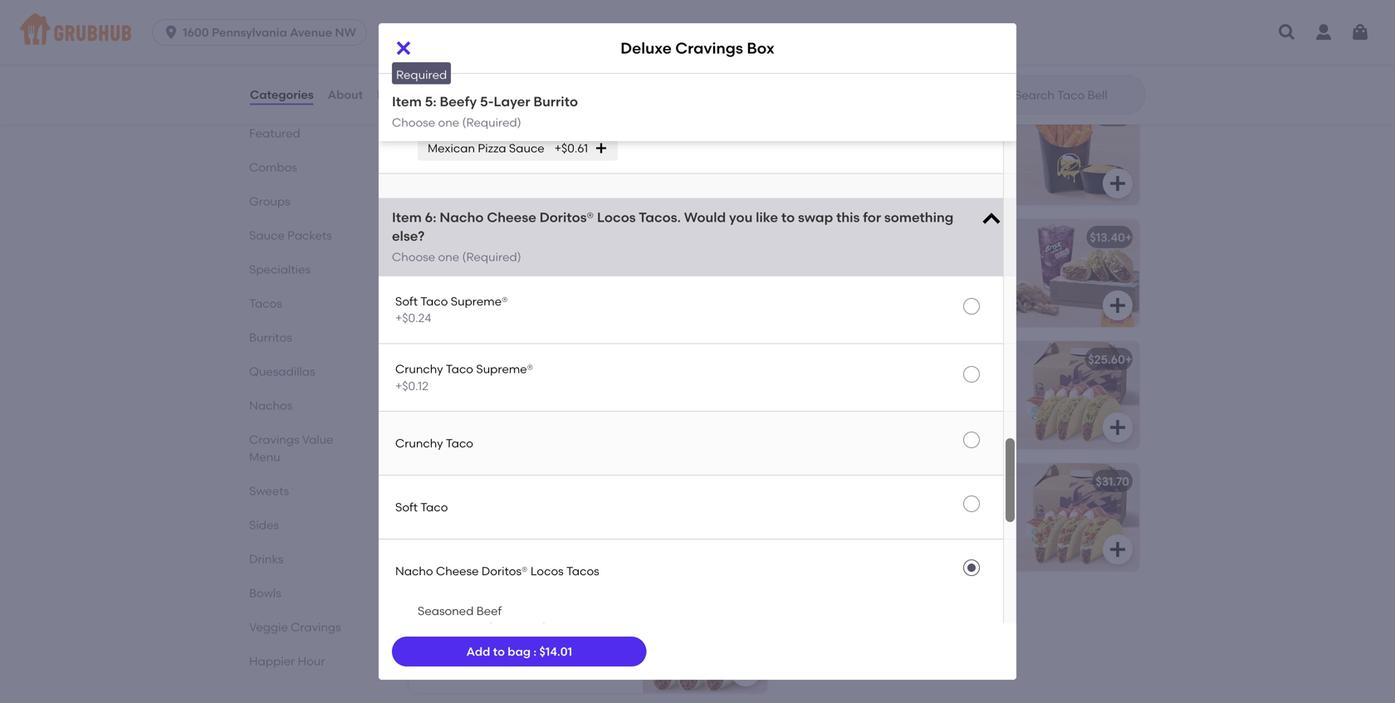 Task type: vqa. For each thing, say whether or not it's contained in the screenshot.
REVIEWS Button
yes



Task type: locate. For each thing, give the bounding box(es) containing it.
12 inside your choice of 12 of the following tacos: crunchy or soft tacos, crunchy or soft taco supremes®.
[[873, 376, 883, 390]]

cheese
[[487, 209, 536, 225], [436, 564, 479, 578]]

beefy up taco,
[[791, 271, 822, 285]]

or
[[878, 393, 890, 407], [841, 410, 853, 424], [878, 515, 890, 529]]

or up supreme taco party pack
[[841, 410, 853, 424]]

2 horizontal spatial 5-
[[825, 271, 837, 285]]

soft up +$0.24
[[395, 294, 418, 308]]

item 6: nacho cheese doritos® locos tacos. would you like to swap this for something else? choose one (required)
[[392, 209, 953, 264]]

burritos
[[249, 330, 292, 345], [495, 393, 538, 407]]

1 vertical spatial item
[[392, 209, 422, 225]]

5:
[[425, 93, 437, 110]]

supremes®.
[[911, 410, 976, 424], [791, 532, 855, 546]]

item inside item 5: beefy 5-layer burrito choose one (required)
[[392, 93, 422, 110]]

0 vertical spatial supremes®.
[[911, 410, 976, 424]]

0 vertical spatial 5-
[[480, 93, 494, 110]]

tacos inside button
[[566, 564, 599, 578]]

taco down soft taco party pack
[[420, 500, 448, 514]]

:
[[533, 645, 537, 659]]

else?
[[392, 228, 425, 244]]

1 your from the top
[[791, 376, 815, 390]]

choose inside item 5: beefy 5-layer burrito choose one (required)
[[392, 115, 435, 130]]

0 vertical spatial your
[[791, 376, 815, 390]]

2 item from the top
[[392, 209, 422, 225]]

your inside your choice of 12 of the following tacos: crunchy or soft taco supremes®.
[[791, 498, 815, 512]]

includes down 'seasoned' in the left of the page
[[419, 620, 466, 634]]

item left the 5:
[[392, 93, 422, 110]]

supreme® up layer
[[476, 362, 533, 376]]

includes 12 soft tacos
[[419, 498, 540, 512]]

taco up your choice of 12 of the following tacos: crunchy or soft taco supremes®.
[[844, 474, 872, 489]]

(required) down seller
[[462, 250, 521, 264]]

0 vertical spatial cheese
[[419, 149, 459, 163]]

sauce inside crispy nacho fries and nacho cheese sauce to dip.
[[462, 149, 496, 163]]

beefy up guacamole on the left top of the page
[[440, 93, 477, 110]]

taco up supreme taco party pack
[[881, 410, 908, 424]]

6:
[[425, 209, 436, 225]]

1 horizontal spatial doritos®
[[539, 209, 594, 225]]

0 vertical spatial supreme®
[[451, 294, 508, 308]]

about
[[328, 87, 363, 102]]

0 vertical spatial supreme
[[791, 474, 842, 489]]

12 inside your choice of 12 of the following tacos: crunchy or soft taco supremes®.
[[873, 498, 883, 512]]

nacho
[[454, 108, 493, 122], [457, 132, 495, 146], [868, 132, 906, 146], [440, 209, 484, 225], [395, 564, 433, 578]]

0 vertical spatial item
[[392, 93, 422, 110]]

0 vertical spatial one
[[438, 115, 459, 130]]

1 horizontal spatial 5-
[[480, 93, 494, 110]]

fries up dip.
[[498, 132, 524, 146]]

1 vertical spatial choice
[[818, 498, 856, 512]]

0 vertical spatial burritos
[[249, 330, 292, 345]]

2 following from the top
[[921, 498, 972, 512]]

0 horizontal spatial doritos®
[[482, 564, 528, 578]]

1 horizontal spatial nacho
[[958, 149, 994, 163]]

supremes®. down "tacos,"
[[911, 410, 976, 424]]

and right "twists,"
[[925, 288, 947, 302]]

includes a chalupa supreme, a beefy 5-layer burrito, a crunchy taco, cinnamon twists, and a medium fountain drink.
[[791, 254, 972, 318]]

tacos: for supremes®.
[[791, 515, 825, 529]]

includes
[[791, 254, 838, 268], [419, 376, 466, 390], [419, 498, 466, 512], [419, 620, 466, 634]]

item up the else?
[[392, 209, 422, 225]]

the down supreme taco party pack
[[900, 498, 919, 512]]

or left "tacos,"
[[878, 393, 890, 407]]

best seller
[[428, 213, 479, 225]]

party up your choice of 12 of the following tacos: crunchy or soft taco supremes®.
[[875, 474, 905, 489]]

0 vertical spatial sauce
[[462, 149, 496, 163]]

0 horizontal spatial party
[[475, 474, 505, 489]]

0 horizontal spatial sauce
[[462, 149, 496, 163]]

following
[[921, 376, 972, 390], [921, 498, 972, 512]]

12 down fountain
[[873, 376, 883, 390]]

for inside item 6: nacho cheese doritos® locos tacos. would you like to swap this for something else? choose one (required)
[[863, 209, 881, 225]]

cheese inside golden, crisp nacho fries seasoned with bold mexican spices and nacho cheese sauce for dipping.
[[791, 165, 831, 180]]

0 vertical spatial sauce
[[509, 141, 544, 155]]

choice for crunchy
[[818, 376, 856, 390]]

supreme® inside soft taco supreme® +$0.24
[[451, 294, 508, 308]]

sauce down groups
[[249, 228, 285, 242]]

0 horizontal spatial cheese
[[419, 149, 459, 163]]

fries inside crispy nacho fries and nacho cheese sauce to dip.
[[498, 132, 524, 146]]

nacho inside golden, crisp nacho fries seasoned with bold mexican spices and nacho cheese sauce for dipping.
[[868, 132, 906, 146]]

and down seasoned
[[933, 149, 956, 163]]

2 vertical spatial +
[[1125, 352, 1132, 366]]

0 horizontal spatial 4
[[468, 376, 475, 390]]

1 horizontal spatial sauce
[[834, 165, 868, 180]]

0 horizontal spatial box
[[514, 234, 535, 248]]

item for item 6: nacho cheese doritos® locos tacos. would you like to swap this for something else?
[[392, 209, 422, 225]]

0 horizontal spatial supremes®.
[[791, 532, 855, 546]]

twists,
[[886, 288, 922, 302]]

1 horizontal spatial cheese
[[791, 165, 831, 180]]

golden,
[[791, 132, 835, 146]]

following inside your choice of 12 of the following tacos: crunchy or soft taco supremes®.
[[921, 498, 972, 512]]

supreme® up taco & burrito cravings pack
[[451, 294, 508, 308]]

0 horizontal spatial mexican
[[428, 141, 475, 155]]

0 vertical spatial the
[[900, 376, 919, 390]]

(required) inside item 5: beefy 5-layer burrito choose one (required)
[[462, 115, 521, 130]]

soft taco party pack
[[419, 474, 537, 489]]

locos up the supreme soft taco party pack
[[530, 564, 564, 578]]

one inside 'seasoned beef choose one (required)'
[[464, 621, 485, 635]]

+ for $4.01
[[1125, 108, 1132, 122]]

your down supreme taco party pack
[[791, 498, 815, 512]]

2 tacos: from the top
[[791, 515, 825, 529]]

dipping.
[[889, 165, 935, 180]]

1 vertical spatial cheese
[[436, 564, 479, 578]]

grilled cheese nacho fries - steak image
[[643, 0, 767, 83]]

burrito right &
[[461, 352, 500, 366]]

taco down supreme taco party pack
[[918, 515, 945, 529]]

0 vertical spatial beefy
[[440, 93, 477, 110]]

mexican down crisp
[[845, 149, 892, 163]]

soft left "tacos,"
[[893, 393, 915, 407]]

tacos down soft taco party pack
[[507, 498, 540, 512]]

spices
[[895, 149, 931, 163]]

burritos up quesadillas
[[249, 330, 292, 345]]

choice inside your choice of 12 of the following tacos: crunchy or soft tacos, crunchy or soft taco supremes®.
[[818, 376, 856, 390]]

veggie
[[249, 620, 288, 634]]

1 horizontal spatial cheese
[[487, 209, 536, 225]]

(required)
[[462, 115, 521, 130], [462, 250, 521, 264], [488, 621, 547, 635]]

supremes®. inside your choice of 12 of the following tacos: crunchy or soft tacos, crunchy or soft taco supremes®.
[[911, 410, 976, 424]]

deluxe
[[620, 39, 672, 57], [419, 234, 457, 248]]

$4.01
[[1097, 108, 1125, 122]]

2 the from the top
[[900, 498, 919, 512]]

svg image for grilled cheese nacho fries - steak, spicy image
[[1108, 51, 1128, 71]]

soft down soft taco party pack
[[482, 498, 504, 512]]

taco inside button
[[420, 500, 448, 514]]

locos inside button
[[530, 564, 564, 578]]

0 horizontal spatial supreme
[[419, 596, 470, 611]]

one up crispy
[[438, 115, 459, 130]]

1 vertical spatial sauce
[[834, 165, 868, 180]]

$14.01
[[539, 645, 572, 659]]

taco up +$0.24
[[420, 294, 448, 308]]

cheese down crispy
[[419, 149, 459, 163]]

1 following from the top
[[921, 376, 972, 390]]

1 + from the top
[[1125, 108, 1132, 122]]

1 horizontal spatial 4
[[589, 376, 596, 390]]

taco inside your choice of 12 of the following tacos: crunchy or soft tacos, crunchy or soft taco supremes®.
[[881, 410, 908, 424]]

2 horizontal spatial party
[[875, 474, 905, 489]]

soft down supreme taco party pack
[[893, 515, 915, 529]]

0 vertical spatial for
[[871, 165, 886, 180]]

1 horizontal spatial burrito
[[533, 93, 578, 110]]

1 horizontal spatial burritos
[[495, 393, 538, 407]]

1 horizontal spatial sauce
[[509, 141, 544, 155]]

cheese
[[419, 149, 459, 163], [791, 165, 831, 180]]

1 the from the top
[[900, 376, 919, 390]]

svg image
[[394, 38, 414, 58], [736, 51, 756, 71], [1108, 51, 1128, 71], [736, 173, 756, 193], [1108, 173, 1128, 193], [1108, 295, 1128, 315]]

grilled cheese nacho fries - steak, spicy image
[[1015, 0, 1139, 83]]

layer up +$1.09
[[494, 93, 530, 110]]

+$0.61
[[554, 141, 588, 155]]

or for supremes®.
[[878, 515, 890, 529]]

tacos: inside your choice of 12 of the following tacos: crunchy or soft taco supremes®.
[[791, 515, 825, 529]]

beefy
[[440, 93, 477, 110], [791, 271, 822, 285], [419, 393, 450, 407]]

burrito up +$1.09
[[533, 93, 578, 110]]

for for this
[[863, 209, 881, 225]]

sauce down bold
[[834, 165, 868, 180]]

burrito inside item 5: beefy 5-layer burrito choose one (required)
[[533, 93, 578, 110]]

1 horizontal spatial mexican
[[845, 149, 892, 163]]

1 vertical spatial (required)
[[462, 250, 521, 264]]

supreme for your
[[791, 474, 842, 489]]

includes for includes 12 soft tacos supreme®.
[[419, 620, 466, 634]]

soft down crunchy taco
[[395, 500, 418, 514]]

taco up includes 12 soft tacos supreme®.
[[498, 596, 526, 611]]

2 4 from the left
[[589, 376, 596, 390]]

1 vertical spatial for
[[863, 209, 881, 225]]

add to bag : $14.01
[[466, 645, 572, 659]]

nacho up spices
[[868, 132, 906, 146]]

choose down 'seasoned' in the left of the page
[[418, 621, 461, 635]]

fries
[[496, 108, 522, 122], [498, 132, 524, 146], [908, 132, 934, 146]]

1 vertical spatial supreme®
[[476, 362, 533, 376]]

pennsylvania
[[212, 25, 287, 39]]

1 vertical spatial beefy
[[791, 271, 822, 285]]

for right this
[[863, 209, 881, 225]]

supreme taco party pack
[[791, 474, 937, 489]]

beef
[[476, 604, 502, 618]]

and
[[526, 132, 549, 146], [933, 149, 956, 163], [925, 288, 947, 302], [564, 376, 587, 390]]

1 choice from the top
[[818, 376, 856, 390]]

1 vertical spatial supremes®.
[[791, 532, 855, 546]]

1 vertical spatial the
[[900, 498, 919, 512]]

doritos® inside button
[[482, 564, 528, 578]]

(required) up bag
[[488, 621, 547, 635]]

large nacho fries
[[419, 108, 522, 122]]

1 item from the top
[[392, 93, 422, 110]]

0 vertical spatial or
[[878, 393, 890, 407]]

taco & burrito cravings pack
[[419, 352, 585, 366]]

mexican down guacamole on the left top of the page
[[428, 141, 475, 155]]

0 horizontal spatial deluxe cravings box
[[419, 234, 535, 248]]

nacho up 'seasoned' in the left of the page
[[395, 564, 433, 578]]

2 + from the top
[[1125, 230, 1132, 244]]

like
[[756, 209, 778, 225]]

crisp
[[838, 132, 865, 146]]

soft inside soft taco supreme® +$0.24
[[395, 294, 418, 308]]

12 down supreme taco party pack
[[873, 498, 883, 512]]

2 choice from the top
[[818, 498, 856, 512]]

nacho right pizza
[[552, 132, 588, 146]]

0 horizontal spatial locos
[[530, 564, 564, 578]]

tacos down taco & burrito cravings pack
[[528, 376, 561, 390]]

1 vertical spatial deluxe
[[419, 234, 457, 248]]

nacho inside crispy nacho fries and nacho cheese sauce to dip.
[[552, 132, 588, 146]]

mexican inside golden, crisp nacho fries seasoned with bold mexican spices and nacho cheese sauce for dipping.
[[845, 149, 892, 163]]

svg image for large nacho fries image
[[736, 173, 756, 193]]

1 horizontal spatial locos
[[597, 209, 636, 225]]

(required) inside item 6: nacho cheese doritos® locos tacos. would you like to swap this for something else? choose one (required)
[[462, 250, 521, 264]]

2 vertical spatial beefy
[[419, 393, 450, 407]]

+
[[1125, 108, 1132, 122], [1125, 230, 1132, 244], [1125, 352, 1132, 366]]

layer up the cinnamon
[[837, 271, 868, 285]]

1 vertical spatial one
[[438, 250, 459, 264]]

2 vertical spatial one
[[464, 621, 485, 635]]

nacho down "ranch" at top left
[[454, 108, 493, 122]]

fries inside golden, crisp nacho fries seasoned with bold mexican spices and nacho cheese sauce for dipping.
[[908, 132, 934, 146]]

to left dip.
[[499, 149, 510, 163]]

taco & burrito cravings pack image
[[643, 341, 767, 449]]

supreme up your choice of 12 of the following tacos: crunchy or soft taco supremes®.
[[791, 474, 842, 489]]

doritos® up the supreme soft taco party pack
[[482, 564, 528, 578]]

0 vertical spatial cheese
[[487, 209, 536, 225]]

taco up layer
[[446, 362, 473, 376]]

2 vertical spatial (required)
[[488, 621, 547, 635]]

3 + from the top
[[1125, 352, 1132, 366]]

cheese up 'seasoned' in the left of the page
[[436, 564, 479, 578]]

choice for supremes®.
[[818, 498, 856, 512]]

the up "tacos,"
[[900, 376, 919, 390]]

your inside your choice of 12 of the following tacos: crunchy or soft tacos, crunchy or soft taco supremes®.
[[791, 376, 815, 390]]

large nacho fries image
[[643, 97, 767, 205]]

supreme®.
[[543, 620, 602, 634]]

0 vertical spatial layer
[[494, 93, 530, 110]]

1 4 from the left
[[468, 376, 475, 390]]

0 vertical spatial following
[[921, 376, 972, 390]]

fries up spices
[[908, 132, 934, 146]]

5-
[[480, 93, 494, 110], [825, 271, 837, 285], [453, 393, 465, 407]]

pack up the 'includes 12 soft tacos'
[[508, 474, 537, 489]]

(required) up pizza
[[462, 115, 521, 130]]

beefy inside includes a chalupa supreme, a beefy 5-layer burrito, a crunchy taco, cinnamon twists, and a medium fountain drink.
[[791, 271, 822, 285]]

1 vertical spatial locos
[[530, 564, 564, 578]]

combos
[[249, 160, 297, 174]]

1 vertical spatial layer
[[837, 271, 868, 285]]

ranch
[[461, 81, 497, 95]]

sauce
[[509, 141, 544, 155], [249, 228, 285, 242]]

add
[[466, 645, 490, 659]]

2 vertical spatial 5-
[[453, 393, 465, 407]]

choice
[[818, 376, 856, 390], [818, 498, 856, 512]]

cheese right seller
[[487, 209, 536, 225]]

0 vertical spatial burrito
[[533, 93, 578, 110]]

up
[[464, 50, 478, 64]]

0 horizontal spatial 5-
[[453, 393, 465, 407]]

1 vertical spatial or
[[841, 410, 853, 424]]

2 vertical spatial or
[[878, 515, 890, 529]]

12 down soft taco party pack
[[468, 498, 479, 512]]

party for 12
[[875, 474, 905, 489]]

chalupa
[[851, 254, 900, 268]]

tacos
[[249, 296, 282, 311], [528, 376, 561, 390], [507, 498, 540, 512], [566, 564, 599, 578], [507, 620, 540, 634]]

and down taco & burrito cravings pack
[[564, 376, 587, 390]]

1 vertical spatial following
[[921, 498, 972, 512]]

following inside your choice of 12 of the following tacos: crunchy or soft tacos, crunchy or soft taco supremes®.
[[921, 376, 972, 390]]

4
[[468, 376, 475, 390], [589, 376, 596, 390]]

and up dip.
[[526, 132, 549, 146]]

doritos®
[[539, 209, 594, 225], [482, 564, 528, 578]]

1 horizontal spatial deluxe
[[620, 39, 672, 57]]

supreme left beef
[[419, 596, 470, 611]]

includes inside 'includes 4 crunchy tacos and 4 beefy 5-layer burritos'
[[419, 376, 466, 390]]

sides
[[249, 518, 279, 532]]

5- up the cinnamon
[[825, 271, 837, 285]]

nw
[[335, 25, 356, 39]]

1 vertical spatial burrito
[[461, 352, 500, 366]]

tacos up supreme®.
[[566, 564, 599, 578]]

swap
[[798, 209, 833, 225]]

locos
[[597, 209, 636, 225], [530, 564, 564, 578]]

0 vertical spatial deluxe
[[620, 39, 672, 57]]

+ for $13.40
[[1125, 230, 1132, 244]]

taco left &
[[419, 352, 446, 366]]

svg image inside 1600 pennsylvania avenue nw button
[[163, 24, 179, 41]]

1 vertical spatial burritos
[[495, 393, 538, 407]]

groups
[[249, 194, 290, 208]]

seasoned beef choose one (required)
[[418, 604, 547, 635]]

1 vertical spatial doritos®
[[482, 564, 528, 578]]

for left the dipping.
[[871, 165, 886, 180]]

seasoned
[[937, 132, 992, 146]]

choice down supreme taco party pack
[[818, 498, 856, 512]]

beefy up crunchy taco
[[419, 393, 450, 407]]

supreme®
[[451, 294, 508, 308], [476, 362, 533, 376]]

includes down &
[[419, 376, 466, 390]]

supreme® inside crunchy taco supreme® +$0.12
[[476, 362, 533, 376]]

0 vertical spatial tacos:
[[791, 393, 825, 407]]

nacho down seasoned
[[958, 149, 994, 163]]

choose down the 5:
[[392, 115, 435, 130]]

7
[[496, 50, 501, 64]]

1 vertical spatial cheese
[[791, 165, 831, 180]]

to inside item 6: nacho cheese doritos® locos tacos. would you like to swap this for something else? choose one (required)
[[781, 209, 795, 225]]

item for item 5: beefy 5-layer burrito
[[392, 93, 422, 110]]

choose inside item 6: nacho cheese doritos® locos tacos. would you like to swap this for something else? choose one (required)
[[392, 250, 435, 264]]

item inside item 6: nacho cheese doritos® locos tacos. would you like to swap this for something else? choose one (required)
[[392, 209, 422, 225]]

sweets
[[249, 484, 289, 498]]

taco
[[420, 294, 448, 308], [419, 352, 446, 366], [446, 362, 473, 376], [881, 410, 908, 424], [446, 436, 473, 450], [444, 474, 472, 489], [844, 474, 872, 489], [420, 500, 448, 514], [918, 515, 945, 529], [498, 596, 526, 611]]

one down best seller
[[438, 250, 459, 264]]

doritos® down +$0.61
[[539, 209, 594, 225]]

0 vertical spatial locos
[[597, 209, 636, 225]]

0 vertical spatial nacho
[[552, 132, 588, 146]]

choose down the else?
[[392, 250, 435, 264]]

0 vertical spatial choice
[[818, 376, 856, 390]]

one down beef
[[464, 621, 485, 635]]

1600
[[183, 25, 209, 39]]

tacos for soft taco party pack
[[507, 498, 540, 512]]

0 vertical spatial +
[[1125, 108, 1132, 122]]

0 horizontal spatial layer
[[494, 93, 530, 110]]

12
[[873, 376, 883, 390], [468, 498, 479, 512], [873, 498, 883, 512], [468, 620, 479, 634]]

tacos up "add to bag : $14.01"
[[507, 620, 540, 634]]

layer inside includes a chalupa supreme, a beefy 5-layer burrito, a crunchy taco, cinnamon twists, and a medium fountain drink.
[[837, 271, 868, 285]]

pack
[[556, 352, 585, 366], [508, 474, 537, 489], [908, 474, 937, 489], [562, 596, 591, 611]]

nacho down large nacho fries
[[457, 132, 495, 146]]

the inside your choice of 12 of the following tacos: crunchy or soft tacos, crunchy or soft taco supremes®.
[[900, 376, 919, 390]]

soft up supreme taco party pack
[[855, 410, 878, 424]]

supremes®. down supreme taco party pack
[[791, 532, 855, 546]]

party up supreme®.
[[528, 596, 559, 611]]

for inside golden, crisp nacho fries seasoned with bold mexican spices and nacho cheese sauce for dipping.
[[871, 165, 886, 180]]

includes for includes 4 crunchy tacos and 4 beefy 5-layer burritos
[[419, 376, 466, 390]]

sauce down +$1.09
[[509, 141, 544, 155]]

0 vertical spatial (required)
[[462, 115, 521, 130]]

includes inside includes a chalupa supreme, a beefy 5-layer burrito, a crunchy taco, cinnamon twists, and a medium fountain drink.
[[791, 254, 838, 268]]

$26.82
[[721, 474, 757, 489]]

supreme
[[791, 474, 842, 489], [419, 596, 470, 611]]

$25.60
[[1088, 352, 1125, 366]]

soft inside button
[[395, 500, 418, 514]]

Search Taco Bell search field
[[1013, 87, 1140, 103]]

choice inside your choice of 12 of the following tacos: crunchy or soft taco supremes®.
[[818, 498, 856, 512]]

item
[[392, 93, 422, 110], [392, 209, 422, 225]]

1 tacos: from the top
[[791, 393, 825, 407]]

crispy nacho fries and nacho cheese sauce to dip.
[[419, 132, 588, 163]]

1 vertical spatial tacos:
[[791, 515, 825, 529]]

1 horizontal spatial supremes®.
[[911, 410, 976, 424]]

svg image
[[1277, 22, 1297, 42], [1350, 22, 1370, 42], [163, 24, 179, 41], [595, 142, 608, 155], [980, 208, 1003, 231], [1108, 418, 1128, 437], [1108, 540, 1128, 560], [736, 662, 756, 682]]

mexican
[[428, 141, 475, 155], [845, 149, 892, 163]]

or for crunchy
[[878, 393, 890, 407]]

tacos: inside your choice of 12 of the following tacos: crunchy or soft tacos, crunchy or soft taco supremes®.
[[791, 393, 825, 407]]

0 vertical spatial doritos®
[[539, 209, 594, 225]]

sauce down large nacho fries
[[462, 149, 496, 163]]

party up the 'includes 12 soft tacos'
[[475, 474, 505, 489]]

drinks
[[249, 552, 283, 566]]

0 horizontal spatial cheese
[[436, 564, 479, 578]]

svg image for cravings box image
[[1108, 295, 1128, 315]]

or inside your choice of 12 of the following tacos: crunchy or soft taco supremes®.
[[878, 515, 890, 529]]

supremes®. inside your choice of 12 of the following tacos: crunchy or soft taco supremes®.
[[791, 532, 855, 546]]

choose inside 'seasoned beef choose one (required)'
[[418, 621, 461, 635]]

1 vertical spatial supreme
[[419, 596, 470, 611]]

includes down soft taco party pack
[[419, 498, 466, 512]]

the inside your choice of 12 of the following tacos: crunchy or soft taco supremes®.
[[900, 498, 919, 512]]

tacos inside 'includes 4 crunchy tacos and 4 beefy 5-layer burritos'
[[528, 376, 561, 390]]

nacho inside item 6: nacho cheese doritos® locos tacos. would you like to swap this for something else? choose one (required)
[[440, 209, 484, 225]]

includes up taco,
[[791, 254, 838, 268]]

1 horizontal spatial deluxe cravings box
[[620, 39, 775, 57]]

2 your from the top
[[791, 498, 815, 512]]

taco up soft taco party pack
[[446, 436, 473, 450]]

(required) inside 'seasoned beef choose one (required)'
[[488, 621, 547, 635]]

0 horizontal spatial deluxe
[[419, 234, 457, 248]]

nacho right '6:' on the left top of the page
[[440, 209, 484, 225]]

locos left tacos.
[[597, 209, 636, 225]]

1 horizontal spatial layer
[[837, 271, 868, 285]]

soft taco
[[395, 500, 448, 514]]

1 vertical spatial nacho
[[958, 149, 994, 163]]

crunchy inside your choice of 12 of the following tacos: crunchy or soft taco supremes®.
[[828, 515, 876, 529]]

5- down &
[[453, 393, 465, 407]]

0 horizontal spatial sauce
[[249, 228, 285, 242]]

1 horizontal spatial box
[[747, 39, 775, 57]]

1 vertical spatial +
[[1125, 230, 1132, 244]]



Task type: describe. For each thing, give the bounding box(es) containing it.
svg image for nacho fries image
[[1108, 173, 1128, 193]]

burritos inside 'includes 4 crunchy tacos and 4 beefy 5-layer burritos'
[[495, 393, 538, 407]]

tacos,
[[918, 393, 954, 407]]

crunchy taco
[[395, 436, 473, 450]]

soft taco button
[[379, 476, 1016, 539]]

5- inside includes a chalupa supreme, a beefy 5-layer burrito, a crunchy taco, cinnamon twists, and a medium fountain drink.
[[825, 271, 837, 285]]

would
[[684, 209, 726, 225]]

item 5: beefy 5-layer burrito choose one (required)
[[392, 93, 578, 130]]

veggie cravings
[[249, 620, 341, 634]]

+ for $25.60
[[1125, 352, 1132, 366]]

(optional)
[[504, 50, 562, 64]]

cravings box image
[[1015, 219, 1139, 327]]

+$1.09
[[505, 111, 539, 125]]

hour
[[298, 654, 325, 668]]

includes for includes 12 soft tacos
[[419, 498, 466, 512]]

soft inside your choice of 12 of the following tacos: crunchy or soft taco supremes®.
[[893, 515, 915, 529]]

12 down beef
[[468, 620, 479, 634]]

supreme® for crunchy taco supreme®
[[476, 362, 533, 376]]

nacho inside button
[[395, 564, 433, 578]]

taco up the 'includes 12 soft tacos'
[[444, 474, 472, 489]]

specialties
[[249, 262, 311, 277]]

supreme soft taco party pack
[[419, 596, 591, 611]]

quesadillas
[[249, 365, 315, 379]]

the for taco
[[900, 498, 919, 512]]

party for tacos
[[475, 474, 505, 489]]

5- inside 'includes 4 crunchy tacos and 4 beefy 5-layer burritos'
[[453, 393, 465, 407]]

nacho fries image
[[1015, 97, 1139, 205]]

taco inside button
[[446, 436, 473, 450]]

spicy ranch
[[428, 81, 497, 95]]

&
[[449, 352, 458, 366]]

drink.
[[890, 304, 921, 318]]

beefy inside 'includes 4 crunchy tacos and 4 beefy 5-layer burritos'
[[419, 393, 450, 407]]

to left bag
[[493, 645, 505, 659]]

tacos down specialties
[[249, 296, 282, 311]]

soft taco party pack image
[[643, 463, 767, 571]]

and inside 'includes 4 crunchy tacos and 4 beefy 5-layer burritos'
[[564, 376, 587, 390]]

soft taco supreme® +$0.24
[[395, 294, 508, 325]]

0 horizontal spatial burrito
[[461, 352, 500, 366]]

avenue
[[290, 25, 332, 39]]

$31.70
[[1096, 474, 1129, 489]]

pack up 'includes 4 crunchy tacos and 4 beefy 5-layer burritos'
[[556, 352, 585, 366]]

required
[[396, 68, 447, 82]]

1 horizontal spatial party
[[528, 596, 559, 611]]

bag
[[508, 645, 531, 659]]

supreme taco party pack image
[[1015, 463, 1139, 571]]

bold
[[817, 149, 842, 163]]

1600 pennsylvania avenue nw button
[[152, 19, 374, 46]]

crispy
[[419, 132, 454, 146]]

main navigation navigation
[[0, 0, 1395, 65]]

sauce packets
[[249, 228, 332, 242]]

$13.40
[[1090, 230, 1125, 244]]

taco inside crunchy taco supreme® +$0.12
[[446, 362, 473, 376]]

deluxe cravings box image
[[643, 219, 767, 327]]

following for tacos,
[[921, 376, 972, 390]]

1 vertical spatial box
[[514, 234, 535, 248]]

following for taco
[[921, 498, 972, 512]]

crunchy inside 'includes 4 crunchy tacos and 4 beefy 5-layer burritos'
[[478, 376, 526, 390]]

cinnamon
[[824, 288, 883, 302]]

fries for large nacho fries
[[496, 108, 522, 122]]

taco inside your choice of 12 of the following tacos: crunchy or soft taco supremes®.
[[918, 515, 945, 529]]

tacos: for crunchy
[[791, 393, 825, 407]]

your for your choice of 12 of the following tacos: crunchy or soft tacos, crunchy or soft taco supremes®.
[[791, 376, 815, 390]]

$4.01 +
[[1097, 108, 1132, 122]]

soft down "nacho cheese doritos® locos tacos"
[[472, 596, 495, 611]]

cravings value menu
[[249, 433, 333, 464]]

taco,
[[791, 288, 821, 302]]

nacho cheese doritos® locos tacos button
[[379, 540, 1016, 603]]

large
[[419, 108, 452, 122]]

and inside includes a chalupa supreme, a beefy 5-layer burrito, a crunchy taco, cinnamon twists, and a medium fountain drink.
[[925, 288, 947, 302]]

layer inside item 5: beefy 5-layer burrito choose one (required)
[[494, 93, 530, 110]]

tacos.
[[639, 209, 681, 225]]

supreme soft taco party pack image
[[643, 585, 767, 693]]

value
[[302, 433, 333, 447]]

svg image for grilled cheese nacho fries - steak image
[[736, 51, 756, 71]]

taco inside soft taco supreme® +$0.24
[[420, 294, 448, 308]]

1 vertical spatial sauce
[[249, 228, 285, 242]]

and inside golden, crisp nacho fries seasoned with bold mexican spices and nacho cheese sauce for dipping.
[[933, 149, 956, 163]]

crunchy inside crunchy taco supreme® +$0.12
[[395, 362, 443, 376]]

nacho inside golden, crisp nacho fries seasoned with bold mexican spices and nacho cheese sauce for dipping.
[[958, 149, 994, 163]]

your choice of 12 of the following tacos: crunchy or soft tacos, crunchy or soft taco supremes®.
[[791, 376, 976, 424]]

beefy inside item 5: beefy 5-layer burrito choose one (required)
[[440, 93, 477, 110]]

one inside item 6: nacho cheese doritos® locos tacos. would you like to swap this for something else? choose one (required)
[[438, 250, 459, 264]]

sauce inside golden, crisp nacho fries seasoned with bold mexican spices and nacho cheese sauce for dipping.
[[834, 165, 868, 180]]

supreme for includes
[[419, 596, 470, 611]]

includes 4 crunchy tacos and 4 beefy 5-layer burritos
[[419, 376, 596, 407]]

crunchy taco supreme® +$0.12
[[395, 362, 533, 393]]

cheese inside button
[[436, 564, 479, 578]]

doritos® inside item 6: nacho cheese doritos® locos tacos. would you like to swap this for something else? choose one (required)
[[539, 209, 594, 225]]

choose up to 7 (optional)
[[418, 50, 562, 64]]

seller
[[452, 213, 479, 225]]

menu
[[249, 450, 280, 464]]

golden, crisp nacho fries seasoned with bold mexican spices and nacho cheese sauce for dipping.
[[791, 132, 994, 180]]

includes for includes a chalupa supreme, a beefy 5-layer burrito, a crunchy taco, cinnamon twists, and a medium fountain drink.
[[791, 254, 838, 268]]

spicy
[[428, 81, 458, 95]]

best
[[428, 213, 450, 225]]

to inside crispy nacho fries and nacho cheese sauce to dip.
[[499, 149, 510, 163]]

fries for crispy nacho fries and nacho cheese sauce to dip.
[[498, 132, 524, 146]]

pack up supreme®.
[[562, 596, 591, 611]]

reviews button
[[376, 65, 424, 125]]

for for sauce
[[871, 165, 886, 180]]

1 vertical spatial deluxe cravings box
[[419, 234, 535, 248]]

1600 pennsylvania avenue nw
[[183, 25, 356, 39]]

tacos for supreme soft taco party pack
[[507, 620, 540, 634]]

nacho inside crispy nacho fries and nacho cheese sauce to dip.
[[457, 132, 495, 146]]

cheese inside item 6: nacho cheese doritos® locos tacos. would you like to swap this for something else? choose one (required)
[[487, 209, 536, 225]]

0 horizontal spatial burritos
[[249, 330, 292, 345]]

0 vertical spatial box
[[747, 39, 775, 57]]

crunchy taco button
[[379, 412, 1016, 475]]

soft down beef
[[482, 620, 504, 634]]

dip.
[[513, 149, 534, 163]]

soft up 'soft taco'
[[419, 474, 441, 489]]

burrito,
[[871, 271, 911, 285]]

one inside item 5: beefy 5-layer burrito choose one (required)
[[438, 115, 459, 130]]

$25.60 +
[[1088, 352, 1132, 366]]

locos inside item 6: nacho cheese doritos® locos tacos. would you like to swap this for something else? choose one (required)
[[597, 209, 636, 225]]

categories
[[250, 87, 314, 102]]

something
[[884, 209, 953, 225]]

layer
[[465, 393, 492, 407]]

taco party pack image
[[1015, 341, 1139, 449]]

happier hour
[[249, 654, 325, 668]]

reviews
[[377, 87, 423, 102]]

guacamole
[[428, 111, 495, 125]]

mexican pizza sauce
[[428, 141, 544, 155]]

happier
[[249, 654, 295, 668]]

seasoned
[[418, 604, 474, 618]]

pizza
[[478, 141, 506, 155]]

5- inside item 5: beefy 5-layer burrito choose one (required)
[[480, 93, 494, 110]]

nachos
[[249, 399, 292, 413]]

crunchy inside includes a chalupa supreme, a beefy 5-layer burrito, a crunchy taco, cinnamon twists, and a medium fountain drink.
[[924, 271, 972, 285]]

0 vertical spatial deluxe cravings box
[[620, 39, 775, 57]]

cheese inside crispy nacho fries and nacho cheese sauce to dip.
[[419, 149, 459, 163]]

the for tacos,
[[900, 376, 919, 390]]

tacos for taco & burrito cravings pack
[[528, 376, 561, 390]]

this
[[836, 209, 860, 225]]

choose up the required
[[418, 50, 461, 64]]

your for your choice of 12 of the following tacos: crunchy or soft taco supremes®.
[[791, 498, 815, 512]]

supreme® for soft taco supreme®
[[451, 294, 508, 308]]

to left 7
[[481, 50, 493, 64]]

includes 12 soft tacos supreme®.
[[419, 620, 602, 634]]

crunchy inside button
[[395, 436, 443, 450]]

bowls
[[249, 586, 281, 600]]

pack up your choice of 12 of the following tacos: crunchy or soft taco supremes®.
[[908, 474, 937, 489]]

and inside crispy nacho fries and nacho cheese sauce to dip.
[[526, 132, 549, 146]]

featured
[[249, 126, 300, 140]]

cravings inside cravings value menu
[[249, 433, 299, 447]]



